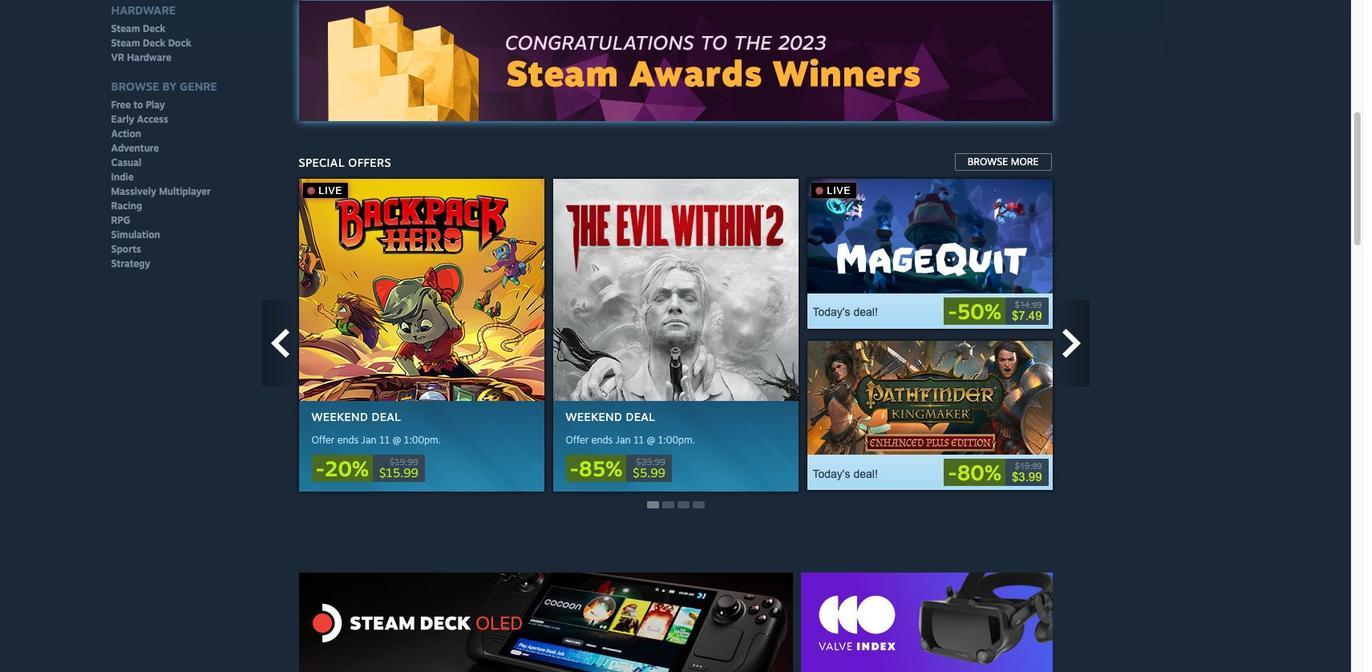 Task type: describe. For each thing, give the bounding box(es) containing it.
weekend deal image for -85%
[[553, 179, 798, 460]]

deal for -20%
[[372, 410, 401, 423]]

browse for more
[[968, 156, 1008, 168]]

early access link
[[111, 113, 168, 126]]

weekend deal image for -20%
[[299, 179, 544, 460]]

play
[[146, 99, 165, 111]]

sports link
[[111, 243, 141, 256]]

deal for -85%
[[626, 410, 655, 423]]

$39.99
[[636, 456, 665, 468]]

weekend for 20%
[[312, 410, 368, 423]]

$15.99
[[379, 465, 418, 480]]

adventure
[[111, 142, 159, 154]]

casual
[[111, 157, 141, 169]]

@ for -85%
[[647, 434, 655, 446]]

ends for -20%
[[337, 434, 359, 446]]

2 steam from the top
[[111, 37, 140, 49]]

more
[[1011, 156, 1039, 168]]

by
[[162, 80, 177, 93]]

massively
[[111, 185, 156, 197]]

1:00pm. for -20%
[[404, 434, 441, 446]]

ends for -85%
[[592, 434, 613, 446]]

magequit image
[[807, 179, 1053, 294]]

weekend deal for -85%
[[566, 410, 655, 423]]

access
[[137, 113, 168, 125]]

deal! for pathfinder: kingmaker - enhanced plus edition image
[[854, 467, 878, 480]]

today's for magequit image
[[813, 306, 850, 318]]

- for 85%
[[570, 456, 579, 481]]

vr hardware link
[[111, 52, 171, 64]]

sports
[[111, 243, 141, 255]]

20%
[[325, 456, 369, 481]]

to
[[134, 99, 143, 111]]

$5.99
[[633, 465, 665, 480]]

offer for 85%
[[566, 434, 589, 446]]

11 for 85%
[[634, 434, 644, 446]]

50%
[[957, 298, 1002, 324]]

live link
[[299, 179, 544, 462]]

1:00pm. for -85%
[[658, 434, 695, 446]]

pathfinder: kingmaker - enhanced plus edition image
[[807, 340, 1053, 455]]

valve index image
[[801, 573, 1053, 672]]

jan for -85%
[[616, 434, 631, 446]]

-20%
[[316, 456, 369, 481]]

free to play link
[[111, 99, 165, 112]]

-80%
[[948, 460, 1002, 485]]

early
[[111, 113, 134, 125]]

11 for 20%
[[379, 434, 390, 446]]

indie link
[[111, 171, 134, 184]]

today's deal! for magequit image
[[813, 306, 878, 318]]

racing link
[[111, 200, 142, 213]]

special offers
[[299, 156, 391, 169]]

$14.99 $7.49
[[1012, 300, 1042, 322]]

steam deck dock link
[[111, 37, 191, 50]]

0 vertical spatial hardware
[[111, 3, 176, 17]]

weekend for 85%
[[566, 410, 622, 423]]

$19.99 $15.99
[[379, 456, 418, 480]]

hardware steam deck steam deck dock vr hardware
[[111, 3, 191, 64]]

strategy link
[[111, 258, 150, 270]]

action link
[[111, 128, 141, 141]]

- for 50%
[[948, 298, 957, 324]]

1 steam from the top
[[111, 23, 140, 35]]

special
[[299, 156, 345, 169]]

free
[[111, 99, 131, 111]]

$3.99
[[1012, 470, 1042, 484]]

2 deck from the top
[[143, 37, 166, 49]]

2 live from the left
[[827, 185, 851, 196]]

$39.99 $5.99
[[633, 456, 665, 480]]

browse more
[[968, 156, 1039, 168]]

simulation
[[111, 229, 160, 241]]

$14.99
[[1015, 300, 1042, 309]]

80%
[[957, 460, 1002, 485]]



Task type: vqa. For each thing, say whether or not it's contained in the screenshot.
Looter Shooter LINK
no



Task type: locate. For each thing, give the bounding box(es) containing it.
1 vertical spatial deal!
[[854, 467, 878, 480]]

offer ends jan 11 @ 1:00pm. for 85%
[[566, 434, 695, 446]]

$19.99 inside $19.99 $3.99
[[1015, 461, 1042, 471]]

1 jan from the left
[[362, 434, 377, 446]]

1 horizontal spatial browse
[[968, 156, 1008, 168]]

1 weekend from the left
[[312, 410, 368, 423]]

85%
[[579, 456, 623, 481]]

2 deal! from the top
[[854, 467, 878, 480]]

steam deck link
[[111, 23, 166, 35]]

browse for by
[[111, 80, 159, 93]]

- left "$19.99 $15.99"
[[316, 456, 325, 481]]

1 horizontal spatial live
[[827, 185, 851, 196]]

- for 20%
[[316, 456, 325, 481]]

weekend deal for -20%
[[312, 410, 401, 423]]

offer for 20%
[[312, 434, 335, 446]]

weekend deal up 85% in the left bottom of the page
[[566, 410, 655, 423]]

$19.99 right 80%
[[1015, 461, 1042, 471]]

1 today's deal! from the top
[[813, 306, 878, 318]]

0 vertical spatial deal!
[[854, 306, 878, 318]]

strategy
[[111, 258, 150, 270]]

browse left more
[[968, 156, 1008, 168]]

1 offer from the left
[[312, 434, 335, 446]]

racing
[[111, 200, 142, 212]]

simulation link
[[111, 229, 160, 242]]

jan
[[362, 434, 377, 446], [616, 434, 631, 446]]

weekend up -20%
[[312, 410, 368, 423]]

1 horizontal spatial jan
[[616, 434, 631, 446]]

1 vertical spatial hardware
[[127, 52, 171, 64]]

browse more link
[[954, 152, 1053, 172]]

0 horizontal spatial offer
[[312, 434, 335, 446]]

2 @ from the left
[[647, 434, 655, 446]]

weekend deal up 20%
[[312, 410, 401, 423]]

2 jan from the left
[[616, 434, 631, 446]]

jan up 20%
[[362, 434, 377, 446]]

-50%
[[948, 298, 1002, 324]]

live inside live link
[[319, 185, 343, 196]]

2 offer from the left
[[566, 434, 589, 446]]

0 vertical spatial browse
[[111, 80, 159, 93]]

1 horizontal spatial $19.99
[[1015, 461, 1042, 471]]

2 offer ends jan 11 @ 1:00pm. from the left
[[566, 434, 695, 446]]

steam deck image
[[299, 573, 793, 672]]

genre
[[180, 80, 217, 93]]

live
[[319, 185, 343, 196], [827, 185, 851, 196]]

1 horizontal spatial offer
[[566, 434, 589, 446]]

1:00pm. up "$19.99 $15.99"
[[404, 434, 441, 446]]

@ up $39.99 on the left of the page
[[647, 434, 655, 446]]

@
[[393, 434, 401, 446], [647, 434, 655, 446]]

1 11 from the left
[[379, 434, 390, 446]]

0 horizontal spatial weekend deal image
[[299, 179, 544, 460]]

offer ends jan 11 @ 1:00pm. for 20%
[[312, 434, 441, 446]]

ends
[[337, 434, 359, 446], [592, 434, 613, 446]]

- left $39.99 $5.99
[[570, 456, 579, 481]]

2 ends from the left
[[592, 434, 613, 446]]

1 vertical spatial today's
[[813, 467, 850, 480]]

1 deal! from the top
[[854, 306, 878, 318]]

2 weekend deal image from the left
[[553, 179, 798, 460]]

casual link
[[111, 157, 141, 169]]

0 horizontal spatial weekend
[[312, 410, 368, 423]]

vr
[[111, 52, 124, 64]]

weekend deal
[[312, 410, 401, 423], [566, 410, 655, 423]]

1 today's from the top
[[813, 306, 850, 318]]

multiplayer
[[159, 185, 211, 197]]

1 horizontal spatial deal
[[626, 410, 655, 423]]

1 horizontal spatial weekend deal
[[566, 410, 655, 423]]

1 vertical spatial deck
[[143, 37, 166, 49]]

@ for -20%
[[393, 434, 401, 446]]

$19.99 for 80%
[[1015, 461, 1042, 471]]

browse inside browse by genre free to play early access action adventure casual indie massively multiplayer racing rpg simulation sports strategy
[[111, 80, 159, 93]]

steam
[[111, 23, 140, 35], [111, 37, 140, 49]]

2 deal from the left
[[626, 410, 655, 423]]

- left $19.99 $3.99
[[948, 460, 957, 485]]

offer up -20%
[[312, 434, 335, 446]]

11 up "$19.99 $15.99"
[[379, 434, 390, 446]]

deal
[[372, 410, 401, 423], [626, 410, 655, 423]]

$19.99
[[390, 456, 418, 468], [1015, 461, 1042, 471]]

2 weekend deal from the left
[[566, 410, 655, 423]]

steam up steam deck dock link
[[111, 23, 140, 35]]

2 11 from the left
[[634, 434, 644, 446]]

0 horizontal spatial @
[[393, 434, 401, 446]]

0 horizontal spatial weekend deal
[[312, 410, 401, 423]]

today's for pathfinder: kingmaker - enhanced plus edition image
[[813, 467, 850, 480]]

1 horizontal spatial offer ends jan 11 @ 1:00pm.
[[566, 434, 695, 446]]

browse by genre free to play early access action adventure casual indie massively multiplayer racing rpg simulation sports strategy
[[111, 80, 217, 270]]

steam up vr on the top left of the page
[[111, 37, 140, 49]]

offer
[[312, 434, 335, 446], [566, 434, 589, 446]]

browse
[[111, 80, 159, 93], [968, 156, 1008, 168]]

deck up steam deck dock link
[[143, 23, 166, 35]]

rpg link
[[111, 214, 130, 227]]

1 1:00pm. from the left
[[404, 434, 441, 446]]

dock
[[168, 37, 191, 49]]

0 horizontal spatial jan
[[362, 434, 377, 446]]

0 horizontal spatial live
[[319, 185, 343, 196]]

hardware
[[111, 3, 176, 17], [127, 52, 171, 64]]

browse inside 'link'
[[968, 156, 1008, 168]]

$19.99 inside "$19.99 $15.99"
[[390, 456, 418, 468]]

1 horizontal spatial 11
[[634, 434, 644, 446]]

0 vertical spatial steam
[[111, 23, 140, 35]]

deck
[[143, 23, 166, 35], [143, 37, 166, 49]]

@ up "$19.99 $15.99"
[[393, 434, 401, 446]]

offer ends jan 11 @ 1:00pm. up $39.99 on the left of the page
[[566, 434, 695, 446]]

deal!
[[854, 306, 878, 318], [854, 467, 878, 480]]

weekend deal image
[[299, 179, 544, 460], [553, 179, 798, 460]]

0 vertical spatial deck
[[143, 23, 166, 35]]

offer ends jan 11 @ 1:00pm.
[[312, 434, 441, 446], [566, 434, 695, 446]]

1 deal from the left
[[372, 410, 401, 423]]

1 horizontal spatial weekend
[[566, 410, 622, 423]]

1 horizontal spatial weekend deal image
[[553, 179, 798, 460]]

weekend
[[312, 410, 368, 423], [566, 410, 622, 423]]

11
[[379, 434, 390, 446], [634, 434, 644, 446]]

deal up "$19.99 $15.99"
[[372, 410, 401, 423]]

1 horizontal spatial 1:00pm.
[[658, 434, 695, 446]]

hardware down steam deck dock link
[[127, 52, 171, 64]]

offers
[[348, 156, 391, 169]]

$7.49
[[1012, 308, 1042, 322]]

deck up the vr hardware link on the top left of the page
[[143, 37, 166, 49]]

offer ends jan 11 @ 1:00pm. up "$19.99 $15.99"
[[312, 434, 441, 446]]

$19.99 right 20%
[[390, 456, 418, 468]]

rpg
[[111, 214, 130, 226]]

ends up 85% in the left bottom of the page
[[592, 434, 613, 446]]

today's deal!
[[813, 306, 878, 318], [813, 467, 878, 480]]

0 horizontal spatial deal
[[372, 410, 401, 423]]

0 horizontal spatial 1:00pm.
[[404, 434, 441, 446]]

indie
[[111, 171, 134, 183]]

0 horizontal spatial $19.99
[[390, 456, 418, 468]]

-
[[948, 298, 957, 324], [316, 456, 325, 481], [570, 456, 579, 481], [948, 460, 957, 485]]

1 vertical spatial steam
[[111, 37, 140, 49]]

browse up to
[[111, 80, 159, 93]]

1 horizontal spatial ends
[[592, 434, 613, 446]]

0 vertical spatial today's
[[813, 306, 850, 318]]

- for 80%
[[948, 460, 957, 485]]

massively multiplayer link
[[111, 185, 211, 198]]

weekend up -85%
[[566, 410, 622, 423]]

-85%
[[570, 456, 623, 481]]

deal up $39.99 on the left of the page
[[626, 410, 655, 423]]

1:00pm. up $39.99 on the left of the page
[[658, 434, 695, 446]]

1 ends from the left
[[337, 434, 359, 446]]

1 weekend deal from the left
[[312, 410, 401, 423]]

2 1:00pm. from the left
[[658, 434, 695, 446]]

1 @ from the left
[[393, 434, 401, 446]]

offer up -85%
[[566, 434, 589, 446]]

0 horizontal spatial ends
[[337, 434, 359, 446]]

today's deal! for pathfinder: kingmaker - enhanced plus edition image
[[813, 467, 878, 480]]

0 horizontal spatial browse
[[111, 80, 159, 93]]

11 up $39.99 on the left of the page
[[634, 434, 644, 446]]

1 vertical spatial browse
[[968, 156, 1008, 168]]

$19.99 for 20%
[[390, 456, 418, 468]]

1 horizontal spatial @
[[647, 434, 655, 446]]

2 today's deal! from the top
[[813, 467, 878, 480]]

2 today's from the top
[[813, 467, 850, 480]]

jan up 85% in the left bottom of the page
[[616, 434, 631, 446]]

0 vertical spatial today's deal!
[[813, 306, 878, 318]]

1 weekend deal image from the left
[[299, 179, 544, 460]]

deal! for magequit image
[[854, 306, 878, 318]]

0 horizontal spatial offer ends jan 11 @ 1:00pm.
[[312, 434, 441, 446]]

ends up 20%
[[337, 434, 359, 446]]

1 deck from the top
[[143, 23, 166, 35]]

- left $14.99 $7.49
[[948, 298, 957, 324]]

1 offer ends jan 11 @ 1:00pm. from the left
[[312, 434, 441, 446]]

hardware up steam deck link
[[111, 3, 176, 17]]

1:00pm.
[[404, 434, 441, 446], [658, 434, 695, 446]]

2 weekend from the left
[[566, 410, 622, 423]]

$19.99 $3.99
[[1012, 461, 1042, 484]]

1 vertical spatial today's deal!
[[813, 467, 878, 480]]

today's
[[813, 306, 850, 318], [813, 467, 850, 480]]

adventure link
[[111, 142, 159, 155]]

1 live from the left
[[319, 185, 343, 196]]

jan for -20%
[[362, 434, 377, 446]]

action
[[111, 128, 141, 140]]

0 horizontal spatial 11
[[379, 434, 390, 446]]



